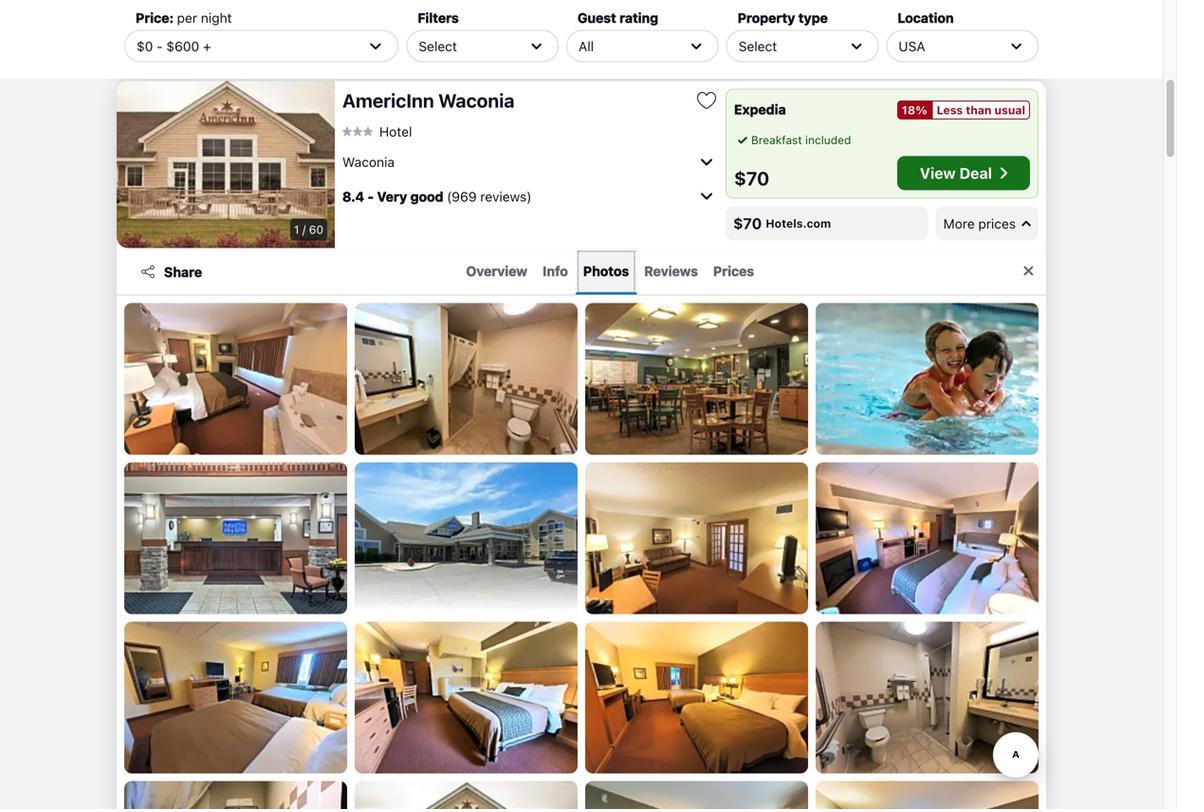 Task type: vqa. For each thing, say whether or not it's contained in the screenshot.
1st 17
no



Task type: locate. For each thing, give the bounding box(es) containing it.
0 vertical spatial more prices button
[[936, 32, 1039, 66]]

/ for $70
[[302, 223, 306, 236]]

1
[[294, 48, 299, 62], [294, 223, 299, 236]]

1 vertical spatial prices
[[979, 216, 1016, 231]]

good left (969
[[411, 189, 444, 204]]

deal
[[960, 164, 992, 182]]

hotels.com down breakfast included
[[766, 217, 831, 230]]

0 horizontal spatial select
[[419, 38, 457, 54]]

very for 8.4
[[377, 189, 407, 204]]

1 / 60
[[294, 223, 324, 236]]

$0
[[137, 38, 153, 54]]

prices button
[[706, 249, 762, 295]]

hotel yosemite view lodge, (el portal, usa) image
[[117, 0, 335, 74]]

1 good from the top
[[410, 31, 443, 47]]

select
[[419, 38, 457, 54], [739, 38, 777, 54]]

8.2
[[343, 31, 364, 47]]

view
[[920, 164, 956, 182]]

share button
[[128, 255, 214, 289]]

good down filters
[[410, 31, 443, 47]]

more
[[944, 41, 975, 57], [944, 216, 975, 231]]

location
[[898, 10, 954, 26]]

/ left 50
[[303, 48, 306, 62]]

more prices down deal
[[944, 216, 1016, 231]]

- for 8.4
[[368, 189, 374, 204]]

1 select from the left
[[419, 38, 457, 54]]

2 good from the top
[[411, 189, 444, 204]]

$70 up prices
[[733, 214, 762, 232]]

more down view deal
[[944, 216, 975, 231]]

prices
[[979, 41, 1016, 57], [979, 216, 1016, 231]]

$70
[[734, 167, 770, 189], [733, 214, 762, 232]]

hotels.com down type
[[774, 42, 840, 56]]

2 more from the top
[[944, 216, 975, 231]]

waconia down hotel button
[[343, 154, 395, 170]]

1 prices from the top
[[979, 41, 1016, 57]]

tab list containing overview
[[214, 249, 1007, 295]]

1 more from the top
[[944, 41, 975, 57]]

0 vertical spatial more prices
[[944, 41, 1016, 57]]

0 horizontal spatial waconia
[[343, 154, 395, 170]]

type
[[799, 10, 828, 26]]

18%
[[902, 103, 928, 117]]

tab list
[[214, 249, 1007, 295]]

1 horizontal spatial select
[[739, 38, 777, 54]]

2 more prices from the top
[[944, 216, 1016, 231]]

1 vertical spatial 1
[[294, 223, 299, 236]]

guest
[[578, 10, 616, 26]]

more prices button down deal
[[936, 206, 1039, 241]]

americinn waconia, (waconia, usa) image
[[117, 81, 335, 248]]

reviews)
[[486, 31, 538, 47], [480, 189, 532, 204]]

reviews) right (7582
[[486, 31, 538, 47]]

1 left 50
[[294, 48, 299, 62]]

0 vertical spatial $70
[[734, 167, 770, 189]]

hotel
[[380, 124, 412, 139]]

1 very from the top
[[377, 31, 407, 47]]

more prices
[[944, 41, 1016, 57], [944, 216, 1016, 231]]

1 / 50
[[294, 48, 324, 62]]

view deal
[[920, 164, 992, 182]]

more prices up than
[[944, 41, 1016, 57]]

2 prices from the top
[[979, 216, 1016, 231]]

waconia down (7582
[[438, 89, 515, 111]]

1 vertical spatial very
[[377, 189, 407, 204]]

2 / from the top
[[302, 223, 306, 236]]

usual
[[995, 103, 1026, 117]]

guest rating
[[578, 10, 659, 26]]

view deal button
[[897, 156, 1030, 190]]

very right 8.2 at the top
[[377, 31, 407, 47]]

prices up usual
[[979, 41, 1016, 57]]

2 very from the top
[[377, 189, 407, 204]]

2 more prices button from the top
[[936, 206, 1039, 241]]

waconia
[[438, 89, 515, 111], [343, 154, 395, 170]]

1 vertical spatial more prices button
[[936, 206, 1039, 241]]

0 vertical spatial prices
[[979, 41, 1016, 57]]

0 vertical spatial very
[[377, 31, 407, 47]]

0 vertical spatial reviews)
[[486, 31, 538, 47]]

2 select from the left
[[739, 38, 777, 54]]

0 vertical spatial good
[[410, 31, 443, 47]]

0 vertical spatial more
[[944, 41, 975, 57]]

more for $135
[[944, 41, 975, 57]]

info button
[[535, 249, 576, 295]]

more for $70
[[944, 216, 975, 231]]

very for 8.2
[[377, 31, 407, 47]]

1 / from the top
[[303, 48, 306, 62]]

1 vertical spatial more
[[944, 216, 975, 231]]

info
[[543, 263, 568, 279]]

0 vertical spatial waconia
[[438, 89, 515, 111]]

good
[[410, 31, 443, 47], [411, 189, 444, 204]]

than
[[966, 103, 992, 117]]

- right 8.4 at left
[[368, 189, 374, 204]]

prices down deal
[[979, 216, 1016, 231]]

very right 8.4 at left
[[377, 189, 407, 204]]

0 vertical spatial hotels.com
[[774, 42, 840, 56]]

1 vertical spatial reviews)
[[480, 189, 532, 204]]

1 horizontal spatial waconia
[[438, 89, 515, 111]]

filters
[[418, 10, 459, 26]]

more prices for $70
[[944, 216, 1016, 231]]

0 vertical spatial 1
[[294, 48, 299, 62]]

/ left 60
[[302, 223, 306, 236]]

1 vertical spatial /
[[302, 223, 306, 236]]

reviews) for (7582 reviews)
[[486, 31, 538, 47]]

1 vertical spatial more prices
[[944, 216, 1016, 231]]

1 vertical spatial $70
[[733, 214, 762, 232]]

0 vertical spatial /
[[303, 48, 306, 62]]

- right 8.2 at the top
[[367, 31, 373, 47]]

1 left 60
[[294, 223, 299, 236]]

-
[[367, 31, 373, 47], [157, 38, 163, 54], [368, 189, 374, 204]]

$70 down breakfast
[[734, 167, 770, 189]]

breakfast
[[751, 133, 802, 147]]

more prices button up than
[[936, 32, 1039, 66]]

select down property
[[739, 38, 777, 54]]

/
[[303, 48, 306, 62], [302, 223, 306, 236]]

select down filters
[[419, 38, 457, 54]]

1 more prices button from the top
[[936, 32, 1039, 66]]

reviews) down waconia button
[[480, 189, 532, 204]]

very
[[377, 31, 407, 47], [377, 189, 407, 204]]

1 more prices from the top
[[944, 41, 1016, 57]]

more prices button
[[936, 32, 1039, 66], [936, 206, 1039, 241]]

rating
[[620, 10, 659, 26]]

expedia
[[734, 102, 786, 117]]

more down location
[[944, 41, 975, 57]]

1 vertical spatial hotels.com
[[766, 217, 831, 230]]

1 vertical spatial good
[[411, 189, 444, 204]]

1 for $135
[[294, 48, 299, 62]]

breakfast included button
[[734, 131, 851, 148]]

americinn waconia
[[343, 89, 515, 111]]

hotels.com for $135
[[774, 42, 840, 56]]

- right $0
[[157, 38, 163, 54]]

reviews) for (969 reviews)
[[480, 189, 532, 204]]

hotels.com
[[774, 42, 840, 56], [766, 217, 831, 230]]



Task type: describe. For each thing, give the bounding box(es) containing it.
americinn waconia button
[[343, 89, 688, 112]]

share
[[164, 264, 202, 280]]

less
[[937, 103, 963, 117]]

photos
[[583, 263, 629, 279]]

per
[[177, 10, 197, 26]]

$135
[[733, 40, 770, 58]]

1 vertical spatial waconia
[[343, 154, 395, 170]]

50
[[309, 48, 324, 62]]

prices for $70
[[979, 216, 1016, 231]]

8.4 - very good (969 reviews)
[[343, 189, 532, 204]]

60
[[309, 223, 324, 236]]

property type
[[738, 10, 828, 26]]

more prices button for $70
[[936, 206, 1039, 241]]

$600
[[166, 38, 199, 54]]

hotels.com for $70
[[766, 217, 831, 230]]

select for property type
[[739, 38, 777, 54]]

waconia button
[[343, 147, 718, 177]]

more prices button for $135
[[936, 32, 1039, 66]]

reviews
[[644, 263, 698, 279]]

price: per night
[[136, 10, 232, 26]]

(969
[[447, 189, 477, 204]]

8.4
[[343, 189, 364, 204]]

price:
[[136, 10, 174, 26]]

(7582
[[446, 31, 483, 47]]

americinn
[[343, 89, 434, 111]]

prices for $135
[[979, 41, 1016, 57]]

18% less than usual
[[902, 103, 1026, 117]]

/ for $135
[[303, 48, 306, 62]]

1 for $70
[[294, 223, 299, 236]]

hotel button
[[343, 123, 412, 140]]

reviews button
[[637, 249, 706, 295]]

$0 - $600 +
[[137, 38, 211, 54]]

included
[[806, 133, 851, 147]]

overview
[[466, 263, 528, 279]]

8.2 - very good (7582 reviews)
[[343, 31, 538, 47]]

+
[[203, 38, 211, 54]]

breakfast included
[[751, 133, 851, 147]]

overview button
[[459, 249, 535, 295]]

good for (969 reviews)
[[411, 189, 444, 204]]

photos button
[[576, 249, 637, 295]]

more prices for $135
[[944, 41, 1016, 57]]

usa
[[899, 38, 926, 54]]

property
[[738, 10, 795, 26]]

- for 8.2
[[367, 31, 373, 47]]

all
[[579, 38, 594, 54]]

prices
[[713, 263, 754, 279]]

good for (7582 reviews)
[[410, 31, 443, 47]]

- for $0
[[157, 38, 163, 54]]

select for filters
[[419, 38, 457, 54]]

night
[[201, 10, 232, 26]]



